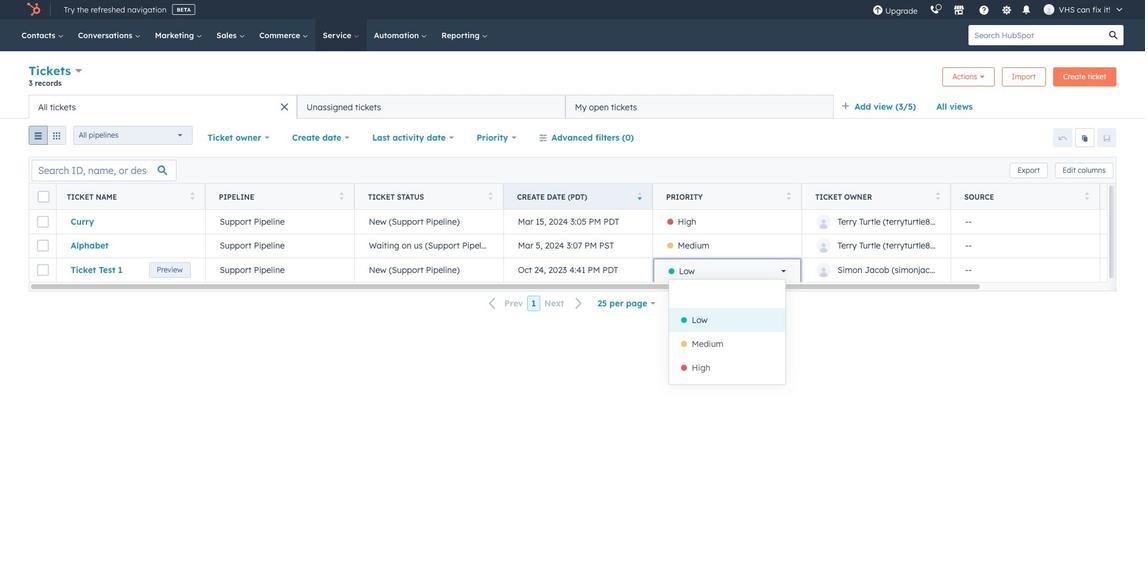 Task type: describe. For each thing, give the bounding box(es) containing it.
descending sort. press to sort ascending. image
[[637, 192, 642, 200]]

4 press to sort. element from the left
[[786, 192, 791, 202]]

pagination navigation
[[482, 295, 590, 311]]

descending sort. press to sort ascending. element
[[637, 192, 642, 202]]

5 press to sort. element from the left
[[936, 192, 940, 202]]

4 press to sort. image from the left
[[936, 192, 940, 200]]

press to sort. image
[[190, 192, 194, 200]]

1 press to sort. image from the left
[[339, 192, 344, 200]]

3 press to sort. element from the left
[[488, 192, 493, 202]]



Task type: locate. For each thing, give the bounding box(es) containing it.
5 press to sort. image from the left
[[1085, 192, 1089, 200]]

Search ID, name, or description search field
[[32, 160, 177, 181]]

2 press to sort. image from the left
[[488, 192, 493, 200]]

press to sort. element
[[190, 192, 194, 202], [339, 192, 344, 202], [488, 192, 493, 202], [786, 192, 791, 202], [936, 192, 940, 202], [1085, 192, 1089, 202]]

3 press to sort. image from the left
[[786, 192, 791, 200]]

list box
[[669, 280, 786, 385]]

jer mill image
[[1044, 4, 1054, 15]]

press to sort. image
[[339, 192, 344, 200], [488, 192, 493, 200], [786, 192, 791, 200], [936, 192, 940, 200], [1085, 192, 1089, 200]]

group
[[29, 126, 66, 150]]

banner
[[29, 62, 1117, 95]]

marketplaces image
[[953, 5, 964, 16]]

Search HubSpot search field
[[969, 25, 1103, 45]]

2 press to sort. element from the left
[[339, 192, 344, 202]]

menu
[[866, 0, 1131, 19]]

6 press to sort. element from the left
[[1085, 192, 1089, 202]]

1 press to sort. element from the left
[[190, 192, 194, 202]]



Task type: vqa. For each thing, say whether or not it's contained in the screenshot.
BUILT BY "dropdown button"
no



